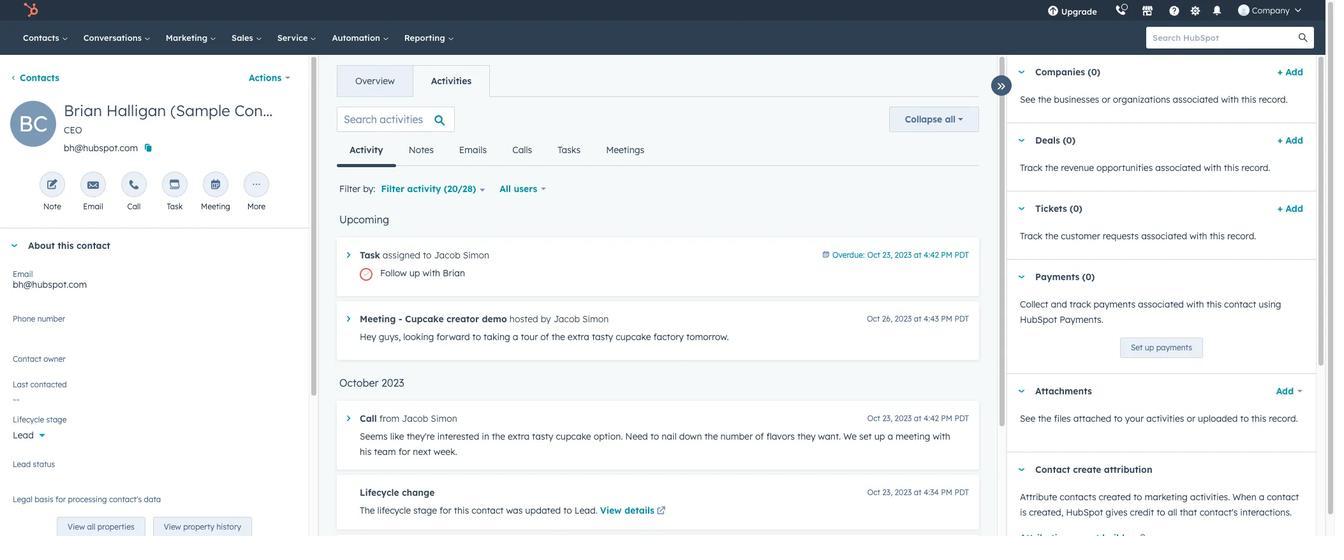 Task type: describe. For each thing, give the bounding box(es) containing it.
0 vertical spatial a
[[513, 331, 519, 343]]

deals (0) button
[[1008, 123, 1273, 158]]

automation link
[[325, 20, 397, 55]]

want.
[[819, 431, 841, 442]]

+ for see the businesses or organizations associated with this record.
[[1278, 66, 1284, 78]]

tickets (0) button
[[1008, 191, 1273, 226]]

company
[[1253, 5, 1291, 15]]

marketing
[[166, 33, 210, 43]]

no owner button
[[13, 352, 296, 373]]

contacted
[[30, 380, 67, 389]]

1 pm from the top
[[942, 250, 953, 260]]

at for 4:43
[[914, 314, 922, 324]]

2023 right overdue:
[[895, 250, 912, 260]]

to up follow up with brian
[[423, 250, 432, 261]]

brian halligan (sample contact) ceo
[[64, 101, 297, 136]]

meeting for meeting - cupcake creator demo hosted by jacob simon
[[360, 313, 396, 325]]

meetings
[[606, 144, 645, 156]]

2 4:42 from the top
[[924, 414, 940, 423]]

the right in
[[492, 431, 506, 442]]

processing
[[68, 495, 107, 504]]

service
[[277, 33, 310, 43]]

oct for oct 26, 2023 at 4:43 pm pdt
[[868, 314, 880, 324]]

add for track the revenue opportunities associated with this record.
[[1286, 135, 1304, 146]]

add inside popup button
[[1277, 386, 1295, 397]]

associated for requests
[[1142, 230, 1188, 242]]

navigation containing overview
[[337, 65, 490, 97]]

filter activity (20/28)
[[381, 183, 476, 195]]

+ for track the revenue opportunities associated with this record.
[[1278, 135, 1284, 146]]

caret image left "-"
[[347, 316, 350, 322]]

(0) for companies (0)
[[1088, 66, 1101, 78]]

Last contacted text field
[[13, 387, 296, 408]]

emails
[[459, 144, 487, 156]]

for inside seems like they're interested in the extra tasty cupcake option. need to nail down the number of flavors they want. we set up a meeting with his team for next week.
[[399, 446, 411, 458]]

the lifecycle stage for this contact was updated to lead .
[[360, 505, 600, 516]]

26,
[[883, 314, 893, 324]]

contact inside 'collect and track payments associated with this contact using hubspot payments.'
[[1225, 299, 1257, 310]]

the left revenue
[[1046, 162, 1059, 174]]

payments
[[1036, 271, 1080, 283]]

email for email
[[83, 202, 103, 211]]

phone number
[[13, 314, 65, 324]]

create
[[1074, 464, 1102, 476]]

all
[[500, 183, 511, 195]]

to down meeting - cupcake creator demo hosted by jacob simon at the left bottom of page
[[473, 331, 481, 343]]

pdt for oct 23, 2023 at 4:42 pm pdt
[[955, 414, 970, 423]]

add button
[[1269, 378, 1304, 404]]

the down companies at top right
[[1039, 94, 1052, 105]]

hubspot inside 'collect and track payments associated with this contact using hubspot payments.'
[[1021, 314, 1058, 326]]

owner up last contacted
[[28, 359, 53, 371]]

when
[[1233, 491, 1257, 503]]

collapse
[[905, 114, 943, 125]]

to inside seems like they're interested in the extra tasty cupcake option. need to nail down the number of flavors they want. we set up a meeting with his team for next week.
[[651, 431, 660, 442]]

lifecycle stage
[[13, 415, 67, 424]]

upgrade
[[1062, 6, 1098, 17]]

2 horizontal spatial simon
[[583, 313, 609, 325]]

see the businesses or organizations associated with this record.
[[1021, 94, 1289, 105]]

0 vertical spatial contacts link
[[15, 20, 76, 55]]

seems
[[360, 431, 388, 442]]

notifications image
[[1212, 6, 1223, 17]]

+ add for track the customer requests associated with this record.
[[1278, 203, 1304, 214]]

+ for track the customer requests associated with this record.
[[1278, 203, 1284, 214]]

email image
[[87, 179, 99, 191]]

Search activities search field
[[337, 107, 455, 132]]

1 23, from the top
[[883, 250, 893, 260]]

Phone number text field
[[13, 312, 296, 338]]

menu containing company
[[1039, 0, 1311, 20]]

0 vertical spatial contacts
[[23, 33, 62, 43]]

(sample
[[171, 101, 230, 120]]

associated right organizations
[[1173, 94, 1219, 105]]

caret image for contact create attribution
[[1018, 468, 1026, 471]]

search button
[[1293, 27, 1315, 49]]

is
[[1021, 507, 1027, 518]]

history
[[217, 522, 241, 532]]

attachments
[[1036, 386, 1093, 397]]

deals (0)
[[1036, 135, 1076, 146]]

2023 for oct 23, 2023 at 4:34 pm pdt
[[895, 488, 912, 497]]

interactions.
[[1241, 507, 1293, 518]]

1 vertical spatial payments
[[1157, 343, 1193, 352]]

settings image
[[1191, 5, 1202, 17]]

to down marketing
[[1157, 507, 1166, 518]]

caret image down october
[[347, 416, 350, 421]]

attached
[[1074, 413, 1112, 424]]

task image
[[169, 179, 181, 191]]

of inside seems like they're interested in the extra tasty cupcake option. need to nail down the number of flavors they want. we set up a meeting with his team for next week.
[[756, 431, 764, 442]]

contact inside lifecycle change element
[[472, 505, 504, 516]]

all users
[[500, 183, 538, 195]]

marketplaces button
[[1135, 0, 1161, 20]]

settings link
[[1188, 4, 1204, 17]]

owner up contacted
[[44, 354, 66, 364]]

activities
[[1147, 413, 1185, 424]]

credit
[[1131, 507, 1155, 518]]

meeting - cupcake creator demo hosted by jacob simon
[[360, 313, 609, 325]]

caret image for attachments
[[1018, 390, 1026, 393]]

marketplaces image
[[1142, 6, 1154, 17]]

data
[[144, 495, 161, 504]]

about this contact
[[28, 240, 110, 251]]

a inside attribute contacts created to marketing activities. when a contact is created, hubspot gives credit to all that contact's interactions.
[[1260, 491, 1265, 503]]

view all properties
[[68, 522, 134, 532]]

calling icon image
[[1116, 5, 1127, 17]]

hubspot link
[[15, 3, 48, 18]]

.
[[596, 505, 598, 516]]

no
[[13, 359, 25, 371]]

payments (0)
[[1036, 271, 1096, 283]]

calls button
[[500, 135, 545, 165]]

1 horizontal spatial jacob
[[434, 250, 461, 261]]

oct 23, 2023 at 4:42 pm pdt
[[868, 414, 970, 423]]

businesses
[[1055, 94, 1100, 105]]

all for collapse all
[[946, 114, 956, 125]]

1 oct from the top
[[868, 250, 881, 260]]

this inside dropdown button
[[58, 240, 74, 251]]

the left 'files'
[[1039, 413, 1052, 424]]

activity
[[350, 144, 383, 156]]

link opens in a new window image inside view details 'link'
[[657, 507, 666, 516]]

Search HubSpot search field
[[1147, 27, 1303, 49]]

task for task
[[167, 202, 183, 211]]

2023 right october
[[382, 377, 404, 389]]

note image
[[47, 179, 58, 191]]

legal basis for processing contact's data
[[13, 495, 161, 504]]

seems like they're interested in the extra tasty cupcake option. need to nail down the number of flavors they want. we set up a meeting with his team for next week.
[[360, 431, 951, 458]]

users
[[514, 183, 538, 195]]

collapse all
[[905, 114, 956, 125]]

down
[[680, 431, 702, 442]]

to up credit
[[1134, 491, 1143, 503]]

lead for lead status
[[13, 460, 31, 469]]

caret image inside payments (0) dropdown button
[[1018, 275, 1026, 279]]

0 vertical spatial or
[[1102, 94, 1111, 105]]

conversations
[[83, 33, 144, 43]]

about
[[28, 240, 55, 251]]

call for call from jacob simon
[[360, 413, 377, 424]]

filter for filter activity (20/28)
[[381, 183, 405, 195]]

flavors
[[767, 431, 795, 442]]

service link
[[270, 20, 325, 55]]

to left your
[[1115, 413, 1123, 424]]

collapse all button
[[890, 107, 980, 132]]

search image
[[1300, 33, 1308, 42]]

email for email bh@hubspot.com
[[13, 269, 33, 279]]

option.
[[594, 431, 623, 442]]

contact's inside attribute contacts created to marketing activities. when a contact is created, hubspot gives credit to all that contact's interactions.
[[1200, 507, 1239, 518]]

brian inside brian halligan (sample contact) ceo
[[64, 101, 102, 120]]

call from jacob simon
[[360, 413, 458, 424]]

filter for filter by:
[[340, 183, 361, 195]]

october
[[340, 377, 379, 389]]

created,
[[1030, 507, 1064, 518]]

contact)
[[234, 101, 297, 120]]

meeting
[[896, 431, 931, 442]]

0 horizontal spatial simon
[[431, 413, 458, 424]]

stage inside lifecycle change element
[[414, 505, 437, 516]]

calling icon button
[[1110, 2, 1132, 19]]

meeting image
[[210, 179, 221, 191]]

jacob simon image
[[1239, 4, 1250, 16]]

0 vertical spatial bh@hubspot.com
[[64, 142, 138, 154]]

revenue
[[1062, 162, 1095, 174]]

at for 4:42
[[914, 414, 922, 423]]

the right tour
[[552, 331, 565, 343]]

1 pdt from the top
[[955, 250, 970, 260]]

view for view details
[[600, 505, 622, 516]]

1 vertical spatial contacts
[[20, 72, 59, 84]]

oct 23, 2023 at 4:34 pm pdt
[[868, 488, 970, 497]]

add for see the businesses or organizations associated with this record.
[[1286, 66, 1304, 78]]

calls
[[513, 144, 533, 156]]

a inside seems like they're interested in the extra tasty cupcake option. need to nail down the number of flavors they want. we set up a meeting with his team for next week.
[[888, 431, 894, 442]]

1 vertical spatial contacts link
[[10, 72, 59, 84]]

lead inside lifecycle change element
[[575, 505, 596, 516]]

set up payments
[[1132, 343, 1193, 352]]

up for follow
[[410, 267, 420, 279]]

1 link opens in a new window image from the top
[[657, 504, 666, 520]]

to right uploaded
[[1241, 413, 1250, 424]]

updated
[[526, 505, 561, 516]]

notes
[[409, 144, 434, 156]]

track
[[1070, 299, 1092, 310]]

view property history
[[164, 522, 241, 532]]

more
[[247, 202, 266, 211]]

notes button
[[396, 135, 447, 165]]

with inside seems like they're interested in the extra tasty cupcake option. need to nail down the number of flavors they want. we set up a meeting with his team for next week.
[[933, 431, 951, 442]]

tickets
[[1036, 203, 1068, 214]]

pdt for oct 23, 2023 at 4:34 pm pdt
[[955, 488, 970, 497]]

1 vertical spatial for
[[56, 495, 66, 504]]

hubspot inside attribute contacts created to marketing activities. when a contact is created, hubspot gives credit to all that contact's interactions.
[[1067, 507, 1104, 518]]

actions
[[249, 72, 282, 84]]

marketing
[[1145, 491, 1188, 503]]



Task type: locate. For each thing, give the bounding box(es) containing it.
1 vertical spatial meeting
[[360, 313, 396, 325]]

contact left using
[[1225, 299, 1257, 310]]

more image
[[251, 179, 262, 191]]

associated inside 'collect and track payments associated with this contact using hubspot payments.'
[[1139, 299, 1185, 310]]

1 vertical spatial jacob
[[554, 313, 580, 325]]

lifecycle inside feed
[[360, 487, 399, 498]]

lead left status
[[13, 460, 31, 469]]

contact up interactions.
[[1268, 491, 1300, 503]]

2023 inside lifecycle change element
[[895, 488, 912, 497]]

(20/28)
[[444, 183, 476, 195]]

navigation up search activities search box
[[337, 65, 490, 97]]

1 + add button from the top
[[1278, 64, 1304, 80]]

0 vertical spatial task
[[167, 202, 183, 211]]

0 vertical spatial + add button
[[1278, 64, 1304, 80]]

menu
[[1039, 0, 1311, 20]]

pm inside lifecycle change element
[[942, 488, 953, 497]]

oct down set
[[868, 488, 881, 497]]

see for see the files attached to your activities or uploaded to this record.
[[1021, 413, 1036, 424]]

factory
[[654, 331, 684, 343]]

1 horizontal spatial call
[[360, 413, 377, 424]]

caret image left about
[[10, 244, 18, 247]]

view inside 'link'
[[600, 505, 622, 516]]

1 horizontal spatial simon
[[463, 250, 490, 261]]

contact inside contact owner no owner
[[13, 354, 41, 364]]

2 23, from the top
[[883, 414, 893, 423]]

(0) for tickets (0)
[[1070, 203, 1083, 214]]

1 horizontal spatial or
[[1187, 413, 1196, 424]]

associated for payments
[[1139, 299, 1185, 310]]

meeting inside feed
[[360, 313, 396, 325]]

contact right about
[[77, 240, 110, 251]]

brian up ceo
[[64, 101, 102, 120]]

1 vertical spatial or
[[1187, 413, 1196, 424]]

2 horizontal spatial all
[[1168, 507, 1178, 518]]

task down 'task' icon
[[167, 202, 183, 211]]

1 horizontal spatial tasty
[[592, 331, 614, 343]]

2 oct from the top
[[868, 314, 880, 324]]

associated down 'deals (0)' dropdown button
[[1156, 162, 1202, 174]]

jacob up they're
[[402, 413, 429, 424]]

3 at from the top
[[914, 414, 922, 423]]

add for track the customer requests associated with this record.
[[1286, 203, 1304, 214]]

1 horizontal spatial number
[[721, 431, 753, 442]]

overdue:
[[833, 250, 865, 260]]

oct up set
[[868, 414, 881, 423]]

-
[[399, 313, 403, 325]]

to left the nail
[[651, 431, 660, 442]]

phone
[[13, 314, 35, 324]]

1 horizontal spatial extra
[[568, 331, 590, 343]]

caret image down upcoming
[[347, 252, 350, 258]]

jacob up follow up with brian
[[434, 250, 461, 261]]

0 horizontal spatial email
[[13, 269, 33, 279]]

0 horizontal spatial contact's
[[109, 495, 142, 504]]

caret image inside about this contact dropdown button
[[10, 244, 18, 247]]

contact up attribute
[[1036, 464, 1071, 476]]

guys,
[[379, 331, 401, 343]]

0 vertical spatial see
[[1021, 94, 1036, 105]]

owner
[[44, 354, 66, 364], [28, 359, 53, 371]]

at inside lifecycle change element
[[914, 488, 922, 497]]

lifecycle down last
[[13, 415, 44, 424]]

this inside 'collect and track payments associated with this contact using hubspot payments.'
[[1207, 299, 1222, 310]]

1 vertical spatial contact
[[1036, 464, 1071, 476]]

or right activities
[[1187, 413, 1196, 424]]

0 vertical spatial hubspot
[[1021, 314, 1058, 326]]

1 horizontal spatial hubspot
[[1067, 507, 1104, 518]]

simon up interested
[[431, 413, 458, 424]]

(0)
[[1088, 66, 1101, 78], [1063, 135, 1076, 146], [1070, 203, 1083, 214], [1083, 271, 1096, 283]]

navigation containing activity
[[337, 135, 658, 167]]

filter by:
[[340, 183, 376, 195]]

properties
[[97, 522, 134, 532]]

1 vertical spatial cupcake
[[556, 431, 592, 442]]

2 + add from the top
[[1278, 135, 1304, 146]]

simon right by on the left bottom of the page
[[583, 313, 609, 325]]

note
[[43, 202, 61, 211]]

1 + add from the top
[[1278, 66, 1304, 78]]

(0) right deals
[[1063, 135, 1076, 146]]

brian down task assigned to jacob simon
[[443, 267, 465, 279]]

assigned
[[383, 250, 421, 261]]

1 vertical spatial simon
[[583, 313, 609, 325]]

0 vertical spatial 4:42
[[924, 250, 940, 260]]

task inside feed
[[360, 250, 380, 261]]

23, inside lifecycle change element
[[883, 488, 893, 497]]

feed
[[327, 96, 990, 536]]

3 + from the top
[[1278, 203, 1284, 214]]

the right down
[[705, 431, 718, 442]]

caret image left the tickets in the right top of the page
[[1018, 207, 1026, 210]]

task left assigned
[[360, 250, 380, 261]]

next
[[413, 446, 431, 458]]

4:43
[[924, 314, 939, 324]]

1 horizontal spatial a
[[888, 431, 894, 442]]

2 vertical spatial simon
[[431, 413, 458, 424]]

task for task assigned to jacob simon
[[360, 250, 380, 261]]

1 vertical spatial contact's
[[1200, 507, 1239, 518]]

menu item
[[1107, 0, 1109, 20]]

oct for oct 23, 2023 at 4:34 pm pdt
[[868, 488, 881, 497]]

forward
[[437, 331, 470, 343]]

0 vertical spatial all
[[946, 114, 956, 125]]

2 horizontal spatial a
[[1260, 491, 1265, 503]]

caret image inside 'deals (0)' dropdown button
[[1018, 139, 1026, 142]]

(0) for deals (0)
[[1063, 135, 1076, 146]]

caret image inside companies (0) dropdown button
[[1018, 71, 1026, 74]]

0 vertical spatial stage
[[46, 415, 67, 424]]

2023 up meeting
[[895, 414, 912, 423]]

call image
[[128, 179, 140, 191]]

1 vertical spatial 23,
[[883, 414, 893, 423]]

0 vertical spatial navigation
[[337, 65, 490, 97]]

filter left by:
[[340, 183, 361, 195]]

(0) right the tickets in the right top of the page
[[1070, 203, 1083, 214]]

companies
[[1036, 66, 1086, 78]]

contact inside dropdown button
[[77, 240, 110, 251]]

contact's left data
[[109, 495, 142, 504]]

contact up last
[[13, 354, 41, 364]]

lead right updated on the left bottom
[[575, 505, 596, 516]]

view property history link
[[153, 517, 252, 536]]

1 at from the top
[[914, 250, 922, 260]]

4 pdt from the top
[[955, 488, 970, 497]]

1 horizontal spatial of
[[756, 431, 764, 442]]

meeting for meeting
[[201, 202, 230, 211]]

payments right track
[[1094, 299, 1136, 310]]

2 track from the top
[[1021, 230, 1043, 242]]

1 vertical spatial lead
[[13, 460, 31, 469]]

0 vertical spatial +
[[1278, 66, 1284, 78]]

cupcake left option.
[[556, 431, 592, 442]]

follow
[[380, 267, 407, 279]]

meetings button
[[594, 135, 658, 165]]

using
[[1259, 299, 1282, 310]]

1 vertical spatial + add button
[[1278, 133, 1304, 148]]

caret image up attribute
[[1018, 468, 1026, 471]]

3 + add from the top
[[1278, 203, 1304, 214]]

pm for 4:42
[[942, 414, 953, 423]]

2 horizontal spatial up
[[1146, 343, 1155, 352]]

call up seems on the bottom of page
[[360, 413, 377, 424]]

associated for opportunities
[[1156, 162, 1202, 174]]

0 vertical spatial jacob
[[434, 250, 461, 261]]

23, for oct 23, 2023 at 4:42 pm pdt
[[883, 414, 893, 423]]

0 vertical spatial payments
[[1094, 299, 1136, 310]]

email down about
[[13, 269, 33, 279]]

email inside email bh@hubspot.com
[[13, 269, 33, 279]]

2 + add button from the top
[[1278, 133, 1304, 148]]

stage down change
[[414, 505, 437, 516]]

track the revenue opportunities associated with this record.
[[1021, 162, 1271, 174]]

contact
[[77, 240, 110, 251], [1225, 299, 1257, 310], [1268, 491, 1300, 503], [472, 505, 504, 516]]

associated down tickets (0) dropdown button
[[1142, 230, 1188, 242]]

1 + from the top
[[1278, 66, 1284, 78]]

4 at from the top
[[914, 488, 922, 497]]

number left "flavors"
[[721, 431, 753, 442]]

contact for contact create attribution
[[1036, 464, 1071, 476]]

2023 for oct 23, 2023 at 4:42 pm pdt
[[895, 414, 912, 423]]

0 vertical spatial cupcake
[[616, 331, 651, 343]]

1 horizontal spatial cupcake
[[616, 331, 651, 343]]

+ add button for see the businesses or organizations associated with this record.
[[1278, 64, 1304, 80]]

last contacted
[[13, 380, 67, 389]]

call for call
[[127, 202, 141, 211]]

task assigned to jacob simon
[[360, 250, 490, 261]]

2 filter from the left
[[381, 183, 405, 195]]

1 vertical spatial +
[[1278, 135, 1284, 146]]

looking
[[404, 331, 434, 343]]

1 horizontal spatial task
[[360, 250, 380, 261]]

contact for contact owner no owner
[[13, 354, 41, 364]]

1 vertical spatial all
[[1168, 507, 1178, 518]]

2 vertical spatial jacob
[[402, 413, 429, 424]]

conversations link
[[76, 20, 158, 55]]

0 horizontal spatial of
[[541, 331, 549, 343]]

lifecycle change element
[[337, 475, 980, 530]]

3 + add button from the top
[[1278, 201, 1304, 216]]

23, for oct 23, 2023 at 4:34 pm pdt
[[883, 488, 893, 497]]

week.
[[434, 446, 458, 458]]

1 vertical spatial task
[[360, 250, 380, 261]]

2023 right 26,
[[895, 314, 912, 324]]

see
[[1021, 94, 1036, 105], [1021, 413, 1036, 424]]

track for track the revenue opportunities associated with this record.
[[1021, 162, 1043, 174]]

pm for 4:34
[[942, 488, 953, 497]]

view for view all properties
[[68, 522, 85, 532]]

caret image left companies at top right
[[1018, 71, 1026, 74]]

2 navigation from the top
[[337, 135, 658, 167]]

1 horizontal spatial view
[[164, 522, 181, 532]]

see for see the businesses or organizations associated with this record.
[[1021, 94, 1036, 105]]

contact left was at the bottom left of the page
[[472, 505, 504, 516]]

to
[[423, 250, 432, 261], [473, 331, 481, 343], [1115, 413, 1123, 424], [1241, 413, 1250, 424], [651, 431, 660, 442], [1134, 491, 1143, 503], [564, 505, 572, 516], [1157, 507, 1166, 518]]

team
[[374, 446, 396, 458]]

was
[[506, 505, 523, 516]]

2023 for oct 26, 2023 at 4:43 pm pdt
[[895, 314, 912, 324]]

0 horizontal spatial number
[[37, 314, 65, 324]]

the down the tickets in the right top of the page
[[1046, 230, 1059, 242]]

last
[[13, 380, 28, 389]]

2 link opens in a new window image from the top
[[657, 507, 666, 516]]

2023 left 4:34
[[895, 488, 912, 497]]

or right businesses
[[1102, 94, 1111, 105]]

2 + from the top
[[1278, 135, 1284, 146]]

up for set
[[1146, 343, 1155, 352]]

4 pm from the top
[[942, 488, 953, 497]]

0 horizontal spatial brian
[[64, 101, 102, 120]]

4 oct from the top
[[868, 488, 881, 497]]

1 horizontal spatial stage
[[414, 505, 437, 516]]

oct left 26,
[[868, 314, 880, 324]]

collect
[[1021, 299, 1049, 310]]

3 23, from the top
[[883, 488, 893, 497]]

1 vertical spatial lifecycle
[[360, 487, 399, 498]]

about this contact button
[[0, 228, 296, 263]]

view right the .
[[600, 505, 622, 516]]

lead inside popup button
[[13, 430, 34, 441]]

all for view all properties
[[87, 522, 95, 532]]

attribute contacts created to marketing activities. when a contact is created, hubspot gives credit to all that contact's interactions.
[[1021, 491, 1300, 518]]

1 4:42 from the top
[[924, 250, 940, 260]]

cupcake left factory at bottom
[[616, 331, 651, 343]]

change
[[402, 487, 435, 498]]

0 vertical spatial of
[[541, 331, 549, 343]]

payments right set
[[1157, 343, 1193, 352]]

oct inside lifecycle change element
[[868, 488, 881, 497]]

1 vertical spatial bh@hubspot.com
[[13, 279, 87, 290]]

a left tour
[[513, 331, 519, 343]]

activities button
[[413, 66, 490, 96]]

simon up follow up with brian
[[463, 250, 490, 261]]

a left meeting
[[888, 431, 894, 442]]

collect and track payments associated with this contact using hubspot payments.
[[1021, 299, 1282, 326]]

lifecycle change
[[360, 487, 435, 498]]

0 horizontal spatial filter
[[340, 183, 361, 195]]

contact's down 'activities.'
[[1200, 507, 1239, 518]]

1 horizontal spatial lifecycle
[[360, 487, 399, 498]]

view down legal basis for processing contact's data in the bottom left of the page
[[68, 522, 85, 532]]

help image
[[1169, 6, 1181, 17]]

2 vertical spatial 23,
[[883, 488, 893, 497]]

track down deals
[[1021, 162, 1043, 174]]

see down companies at top right
[[1021, 94, 1036, 105]]

the
[[360, 505, 375, 516]]

extra right in
[[508, 431, 530, 442]]

company button
[[1231, 0, 1310, 20]]

for right lifecycle
[[440, 505, 452, 516]]

0 vertical spatial extra
[[568, 331, 590, 343]]

track for track the customer requests associated with this record.
[[1021, 230, 1043, 242]]

4:42
[[924, 250, 940, 260], [924, 414, 940, 423]]

to inside lifecycle change element
[[564, 505, 572, 516]]

+ add button for track the customer requests associated with this record.
[[1278, 201, 1304, 216]]

0 horizontal spatial stage
[[46, 415, 67, 424]]

halligan
[[106, 101, 166, 120]]

0 vertical spatial contact's
[[109, 495, 142, 504]]

lifecycle for lifecycle stage
[[13, 415, 44, 424]]

bh@hubspot.com up phone number
[[13, 279, 87, 290]]

lead down 'lifecycle stage'
[[13, 430, 34, 441]]

stage
[[46, 415, 67, 424], [414, 505, 437, 516]]

0 horizontal spatial tasty
[[532, 431, 554, 442]]

lifecycle
[[378, 505, 411, 516]]

2 vertical spatial + add button
[[1278, 201, 1304, 216]]

0 horizontal spatial for
[[56, 495, 66, 504]]

bh@hubspot.com down ceo
[[64, 142, 138, 154]]

caret image left attachments
[[1018, 390, 1026, 393]]

lifecycle up the
[[360, 487, 399, 498]]

1 navigation from the top
[[337, 65, 490, 97]]

caret image inside attachments dropdown button
[[1018, 390, 1026, 393]]

0 vertical spatial lifecycle
[[13, 415, 44, 424]]

0 horizontal spatial hubspot
[[1021, 314, 1058, 326]]

contact inside attribute contacts created to marketing activities. when a contact is created, hubspot gives credit to all that contact's interactions.
[[1268, 491, 1300, 503]]

caret image for deals (0)
[[1018, 139, 1026, 142]]

meeting
[[201, 202, 230, 211], [360, 313, 396, 325]]

meeting up hey
[[360, 313, 396, 325]]

see left 'files'
[[1021, 413, 1036, 424]]

and
[[1052, 299, 1068, 310]]

0 horizontal spatial meeting
[[201, 202, 230, 211]]

(0) up track
[[1083, 271, 1096, 283]]

all inside attribute contacts created to marketing activities. when a contact is created, hubspot gives credit to all that contact's interactions.
[[1168, 507, 1178, 518]]

0 vertical spatial tasty
[[592, 331, 614, 343]]

caret image
[[1018, 139, 1026, 142], [10, 244, 18, 247], [1018, 390, 1026, 393], [1018, 468, 1026, 471]]

3 oct from the top
[[868, 414, 881, 423]]

1 horizontal spatial filter
[[381, 183, 405, 195]]

(0) for payments (0)
[[1083, 271, 1096, 283]]

+ add for see the businesses or organizations associated with this record.
[[1278, 66, 1304, 78]]

cupcake inside seems like they're interested in the extra tasty cupcake option. need to nail down the number of flavors they want. we set up a meeting with his team for next week.
[[556, 431, 592, 442]]

2 vertical spatial all
[[87, 522, 95, 532]]

payments (0) button
[[1008, 260, 1299, 294]]

customer
[[1062, 230, 1101, 242]]

extra right tour
[[568, 331, 590, 343]]

contact inside dropdown button
[[1036, 464, 1071, 476]]

+ add button
[[1278, 64, 1304, 80], [1278, 133, 1304, 148], [1278, 201, 1304, 216]]

all inside popup button
[[946, 114, 956, 125]]

2 vertical spatial for
[[440, 505, 452, 516]]

view left property
[[164, 522, 181, 532]]

for down "like"
[[399, 446, 411, 458]]

0 horizontal spatial jacob
[[402, 413, 429, 424]]

stage down contacted
[[46, 415, 67, 424]]

all left that
[[1168, 507, 1178, 518]]

hubspot
[[1021, 314, 1058, 326], [1067, 507, 1104, 518]]

lifecycle
[[13, 415, 44, 424], [360, 487, 399, 498]]

for inside lifecycle change element
[[440, 505, 452, 516]]

help button
[[1164, 0, 1186, 20]]

0 vertical spatial number
[[37, 314, 65, 324]]

number inside seems like they're interested in the extra tasty cupcake option. need to nail down the number of flavors they want. we set up a meeting with his team for next week.
[[721, 431, 753, 442]]

a up interactions.
[[1260, 491, 1265, 503]]

0 vertical spatial contact
[[13, 354, 41, 364]]

this inside lifecycle change element
[[454, 505, 469, 516]]

1 horizontal spatial meeting
[[360, 313, 396, 325]]

0 vertical spatial up
[[410, 267, 420, 279]]

they
[[798, 431, 816, 442]]

associated down payments (0) dropdown button
[[1139, 299, 1185, 310]]

brian
[[64, 101, 102, 120], [443, 267, 465, 279]]

with
[[1222, 94, 1240, 105], [1205, 162, 1222, 174], [1190, 230, 1208, 242], [423, 267, 440, 279], [1187, 299, 1205, 310], [933, 431, 951, 442]]

associated
[[1173, 94, 1219, 105], [1156, 162, 1202, 174], [1142, 230, 1188, 242], [1139, 299, 1185, 310]]

of right tour
[[541, 331, 549, 343]]

pm for 4:43
[[942, 314, 953, 324]]

1 vertical spatial a
[[888, 431, 894, 442]]

0 horizontal spatial or
[[1102, 94, 1111, 105]]

upgrade image
[[1048, 6, 1059, 17]]

navigation inside feed
[[337, 135, 658, 167]]

1 filter from the left
[[340, 183, 361, 195]]

+ add for track the revenue opportunities associated with this record.
[[1278, 135, 1304, 146]]

your
[[1126, 413, 1145, 424]]

1 vertical spatial + add
[[1278, 135, 1304, 146]]

view for view property history
[[164, 522, 181, 532]]

emails button
[[447, 135, 500, 165]]

attachments button
[[1008, 374, 1264, 408]]

activity
[[407, 183, 441, 195]]

of left "flavors"
[[756, 431, 764, 442]]

pdt inside lifecycle change element
[[955, 488, 970, 497]]

1 vertical spatial navigation
[[337, 135, 658, 167]]

1 track from the top
[[1021, 162, 1043, 174]]

2 at from the top
[[914, 314, 922, 324]]

1 horizontal spatial for
[[399, 446, 411, 458]]

1 horizontal spatial contact's
[[1200, 507, 1239, 518]]

with inside 'collect and track payments associated with this contact using hubspot payments.'
[[1187, 299, 1205, 310]]

follow up with brian
[[380, 267, 465, 279]]

caret image up collect
[[1018, 275, 1026, 279]]

by
[[541, 313, 551, 325]]

pdt for oct 26, 2023 at 4:43 pm pdt
[[955, 314, 970, 324]]

hubspot image
[[23, 3, 38, 18]]

1 vertical spatial number
[[721, 431, 753, 442]]

task
[[167, 202, 183, 211], [360, 250, 380, 261]]

for right basis in the left bottom of the page
[[56, 495, 66, 504]]

caret image inside tickets (0) dropdown button
[[1018, 207, 1026, 210]]

2 pm from the top
[[942, 314, 953, 324]]

oct for oct 23, 2023 at 4:42 pm pdt
[[868, 414, 881, 423]]

0 vertical spatial + add
[[1278, 66, 1304, 78]]

extra inside seems like they're interested in the extra tasty cupcake option. need to nail down the number of flavors they want. we set up a meeting with his team for next week.
[[508, 431, 530, 442]]

3 pdt from the top
[[955, 414, 970, 423]]

3 pm from the top
[[942, 414, 953, 423]]

all right collapse
[[946, 114, 956, 125]]

lead for lead
[[13, 430, 34, 441]]

0 horizontal spatial cupcake
[[556, 431, 592, 442]]

navigation
[[337, 65, 490, 97], [337, 135, 658, 167]]

1 horizontal spatial up
[[875, 431, 886, 442]]

to right updated on the left bottom
[[564, 505, 572, 516]]

tasty inside seems like they're interested in the extra tasty cupcake option. need to nail down the number of flavors they want. we set up a meeting with his team for next week.
[[532, 431, 554, 442]]

0 horizontal spatial contact
[[13, 354, 41, 364]]

payments
[[1094, 299, 1136, 310], [1157, 343, 1193, 352]]

2 horizontal spatial jacob
[[554, 313, 580, 325]]

1 see from the top
[[1021, 94, 1036, 105]]

brian inside feed
[[443, 267, 465, 279]]

email bh@hubspot.com
[[13, 269, 87, 290]]

set
[[860, 431, 872, 442]]

2 see from the top
[[1021, 413, 1036, 424]]

0 vertical spatial track
[[1021, 162, 1043, 174]]

up inside seems like they're interested in the extra tasty cupcake option. need to nail down the number of flavors they want. we set up a meeting with his team for next week.
[[875, 431, 886, 442]]

organizations
[[1114, 94, 1171, 105]]

caret image
[[1018, 71, 1026, 74], [1018, 207, 1026, 210], [347, 252, 350, 258], [1018, 275, 1026, 279], [347, 316, 350, 322], [347, 416, 350, 421]]

set up payments link
[[1121, 338, 1204, 358]]

caret image for about this contact
[[10, 244, 18, 247]]

lifecycle for lifecycle change
[[360, 487, 399, 498]]

at for 4:34
[[914, 488, 922, 497]]

email down email icon
[[83, 202, 103, 211]]

2 pdt from the top
[[955, 314, 970, 324]]

number right the phone
[[37, 314, 65, 324]]

feed containing upcoming
[[327, 96, 990, 536]]

hubspot down contacts at the right bottom
[[1067, 507, 1104, 518]]

1 horizontal spatial all
[[946, 114, 956, 125]]

1 vertical spatial of
[[756, 431, 764, 442]]

caret image inside contact create attribution dropdown button
[[1018, 468, 1026, 471]]

payments inside 'collect and track payments associated with this contact using hubspot payments.'
[[1094, 299, 1136, 310]]

link opens in a new window image
[[657, 504, 666, 520], [657, 507, 666, 516]]

all left properties
[[87, 522, 95, 532]]

for
[[399, 446, 411, 458], [56, 495, 66, 504], [440, 505, 452, 516]]

filter right by:
[[381, 183, 405, 195]]

like
[[390, 431, 404, 442]]

creator
[[447, 313, 479, 325]]

2 vertical spatial +
[[1278, 203, 1284, 214]]

+ add button for track the revenue opportunities associated with this record.
[[1278, 133, 1304, 148]]

0 horizontal spatial extra
[[508, 431, 530, 442]]

deals
[[1036, 135, 1061, 146]]

contact owner no owner
[[13, 354, 66, 371]]

2023
[[895, 250, 912, 260], [895, 314, 912, 324], [382, 377, 404, 389], [895, 414, 912, 423], [895, 488, 912, 497]]

uploaded
[[1199, 413, 1238, 424]]

track down the tickets in the right top of the page
[[1021, 230, 1043, 242]]

0 vertical spatial brian
[[64, 101, 102, 120]]



Task type: vqa. For each thing, say whether or not it's contained in the screenshot.
caret icon inside the Attachments "dropdown button"
yes



